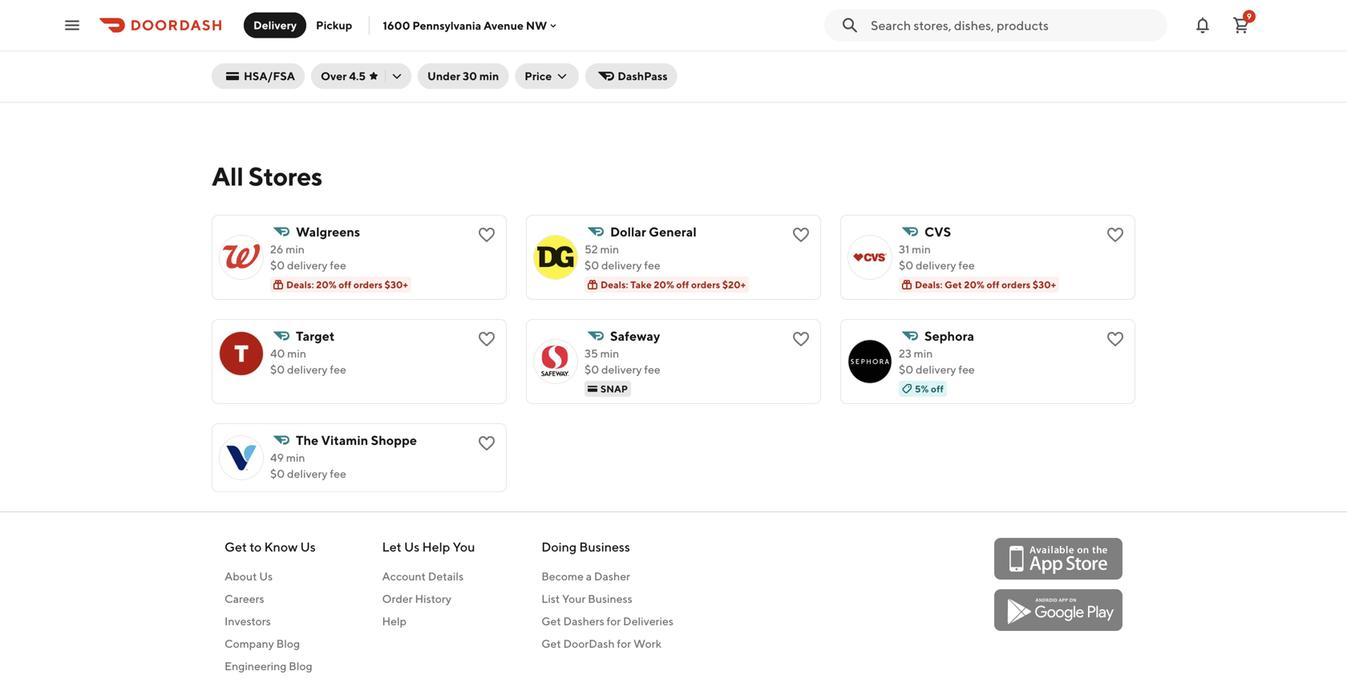 Task type: vqa. For each thing, say whether or not it's contained in the screenshot.


Task type: locate. For each thing, give the bounding box(es) containing it.
$0 inside 35 min $0 delivery fee
[[585, 363, 599, 376]]

$0
[[270, 259, 285, 272], [585, 259, 599, 272], [899, 259, 914, 272], [270, 363, 285, 376], [585, 363, 599, 376], [899, 363, 914, 376], [270, 467, 285, 481]]

1 horizontal spatial lb)
[[1104, 63, 1120, 78]]

1 horizontal spatial monohydrate
[[423, 45, 504, 60]]

list
[[542, 592, 560, 606]]

100% up under at the top
[[430, 27, 464, 43]]

oz) inside bodytech 100% pure creatine monohydrate unflavored creatine powder (31.9 oz)
[[291, 80, 310, 96]]

fee down safeway at the left of page
[[644, 363, 661, 376]]

1 horizontal spatial deals:
[[601, 279, 629, 290]]

0 horizontal spatial lb)
[[836, 63, 853, 78]]

1 bodytech from the left
[[212, 27, 271, 43]]

delivery for target
[[287, 363, 328, 376]]

100% down rich
[[1057, 45, 1091, 60]]

let
[[382, 539, 402, 555]]

for left work
[[617, 637, 632, 651]]

0 vertical spatial for
[[607, 615, 621, 628]]

20%
[[316, 279, 337, 290], [654, 279, 675, 290], [965, 279, 985, 290]]

powder down collagen
[[736, 63, 782, 78]]

fee up deals: 20% off orders $30+
[[330, 259, 346, 272]]

investors
[[225, 615, 271, 628]]

get down list
[[542, 615, 561, 628]]

account details link
[[382, 569, 475, 585]]

fee for safeway
[[644, 363, 661, 376]]

become a dasher link
[[542, 569, 674, 585]]

unflavored up peptides
[[680, 45, 747, 60]]

$0 for safeway
[[585, 363, 599, 376]]

0 horizontal spatial pure
[[311, 27, 339, 43]]

get dashers for deliveries link
[[542, 614, 674, 630]]

notification bell image
[[1194, 16, 1213, 35]]

blog inside "link"
[[289, 660, 313, 673]]

creatine up hsa/fsa button
[[212, 45, 264, 60]]

deals: for walgreens
[[286, 279, 314, 290]]

chocolate
[[993, 45, 1055, 60]]

business down become a dasher link
[[588, 592, 633, 606]]

delivery button
[[244, 12, 306, 38]]

help link
[[382, 614, 475, 630]]

$0 inside 40 min $0 delivery fee
[[270, 363, 285, 376]]

us right let
[[404, 539, 420, 555]]

of
[[572, 27, 584, 43]]

$0 inside 23 min $0 delivery fee
[[899, 363, 914, 376]]

23 min $0 delivery fee
[[899, 347, 975, 376]]

0 horizontal spatial monohydrate
[[267, 45, 348, 60]]

1 horizontal spatial help
[[422, 539, 450, 555]]

fee for sephora
[[959, 363, 975, 376]]

2 20% from the left
[[654, 279, 675, 290]]

100% for creatine
[[274, 27, 308, 43]]

min right 31 at the right top of the page
[[912, 243, 931, 256]]

women's
[[524, 63, 580, 78]]

min inside 49 min $0 delivery fee
[[286, 451, 305, 464]]

cvs
[[925, 224, 952, 239]]

powder inside the bodytech 100% pure creatine monohydrate powder (18 oz) $49.99
[[368, 63, 414, 78]]

on inside on double rich chocolate 100% whey protein powder (5 lb)
[[993, 27, 1014, 43]]

lb) right (5
[[1104, 63, 1120, 78]]

for down the list your business link
[[607, 615, 621, 628]]

creatine down 'micronized'
[[836, 45, 889, 60]]

min inside 35 min $0 delivery fee
[[601, 347, 620, 360]]

creatine down 1600
[[368, 45, 420, 60]]

probiotics
[[524, 45, 586, 60]]

$0 inside 49 min $0 delivery fee
[[270, 467, 285, 481]]

$74.99
[[212, 82, 247, 95]]

1 horizontal spatial $30+
[[1033, 279, 1057, 290]]

click to add this store to your saved list image
[[477, 225, 497, 245]]

orders for cvs
[[1002, 279, 1031, 290]]

nw
[[526, 19, 547, 32]]

click to add this store to your saved list image
[[792, 225, 811, 245], [1106, 225, 1125, 245], [477, 330, 497, 349], [792, 330, 811, 349], [1106, 330, 1125, 349], [477, 434, 497, 453]]

monohydrate inside bodytech 100% pure creatine monohydrate unflavored creatine powder (31.9 oz)
[[267, 45, 348, 60]]

$0 inside 26 min $0 delivery fee
[[270, 259, 285, 272]]

1 lb) from the left
[[836, 63, 853, 78]]

deals: down "31 min $0 delivery fee"
[[915, 279, 943, 290]]

business
[[580, 539, 630, 555], [588, 592, 633, 606]]

1 orders from the left
[[354, 279, 383, 290]]

lb) right (20
[[836, 63, 853, 78]]

31 min $0 delivery fee
[[899, 243, 975, 272]]

on left 'micronized'
[[836, 27, 858, 43]]

0 horizontal spatial 20%
[[316, 279, 337, 290]]

deals: for dollar general
[[601, 279, 629, 290]]

49 min $0 delivery fee
[[270, 451, 346, 481]]

$0 down 40
[[270, 363, 285, 376]]

creatine
[[212, 45, 264, 60], [368, 45, 420, 60], [836, 45, 889, 60], [281, 63, 334, 78]]

get for get doordash for work
[[542, 637, 561, 651]]

2 pure from the left
[[467, 27, 495, 43]]

under 30 min
[[428, 69, 499, 83]]

2 bodytech from the left
[[368, 27, 428, 43]]

under 30 min button
[[418, 63, 509, 89]]

fee inside 40 min $0 delivery fee
[[330, 363, 346, 376]]

20% down 26 min $0 delivery fee
[[316, 279, 337, 290]]

us up the careers link
[[259, 570, 273, 583]]

ct)
[[605, 80, 622, 96]]

0 vertical spatial blog
[[276, 637, 300, 651]]

monohydrate inside the bodytech 100% pure creatine monohydrate powder (18 oz) $49.99
[[423, 45, 504, 60]]

delivery up snap
[[602, 363, 642, 376]]

garden
[[524, 27, 569, 43]]

$0 down 52
[[585, 259, 599, 272]]

a
[[586, 570, 592, 583]]

pennsylvania
[[413, 19, 481, 32]]

creatine up (31.9
[[281, 63, 334, 78]]

1 horizontal spatial 100%
[[430, 27, 464, 43]]

get inside get dashers for deliveries link
[[542, 615, 561, 628]]

double
[[1017, 27, 1060, 43]]

bodytech up hsa/fsa button
[[212, 27, 271, 43]]

1 monohydrate from the left
[[267, 45, 348, 60]]

vital proteins unflavored collagen peptides powder (20 oz)
[[680, 27, 806, 96]]

0 horizontal spatial $30+
[[385, 279, 408, 290]]

min right 52
[[600, 243, 619, 256]]

on for on micronized creatine powder (1.32 lb)
[[836, 27, 858, 43]]

blog down investors link
[[276, 637, 300, 651]]

business up become a dasher link
[[580, 539, 630, 555]]

delivery up "take"
[[602, 259, 642, 272]]

min right 23 on the bottom of page
[[914, 347, 933, 360]]

get inside get doordash for work link
[[542, 637, 561, 651]]

2 monohydrate from the left
[[423, 45, 504, 60]]

1 vertical spatial unflavored
[[212, 63, 279, 78]]

careers
[[225, 592, 264, 606]]

1 vertical spatial help
[[382, 615, 407, 628]]

fee inside 52 min $0 delivery fee
[[644, 259, 661, 272]]

company
[[225, 637, 274, 651]]

order history link
[[382, 591, 475, 607]]

min inside 40 min $0 delivery fee
[[287, 347, 306, 360]]

oz) down peptides
[[680, 80, 699, 96]]

min right 30
[[480, 69, 499, 83]]

get doordash for work
[[542, 637, 662, 651]]

bodytech for bodytech 100% pure creatine monohydrate unflavored creatine powder (31.9 oz)
[[212, 27, 271, 43]]

fee
[[330, 259, 346, 272], [644, 259, 661, 272], [959, 259, 975, 272], [330, 363, 346, 376], [644, 363, 661, 376], [959, 363, 975, 376], [330, 467, 346, 481]]

delivery up "5% off"
[[916, 363, 957, 376]]

delivery inside 35 min $0 delivery fee
[[602, 363, 642, 376]]

oz) for monohydrate
[[437, 63, 455, 78]]

1 horizontal spatial on
[[993, 27, 1014, 43]]

delivery inside 52 min $0 delivery fee
[[602, 259, 642, 272]]

on double rich chocolate 100% whey protein powder (5 lb)
[[993, 27, 1129, 78]]

powder down 'micronized'
[[891, 45, 937, 60]]

3 20% from the left
[[965, 279, 985, 290]]

min for sephora
[[914, 347, 933, 360]]

0 vertical spatial unflavored
[[680, 45, 747, 60]]

powder inside on micronized creatine powder (1.32 lb)
[[891, 45, 937, 60]]

min right 40
[[287, 347, 306, 360]]

monohydrate up under 30 min
[[423, 45, 504, 60]]

powder left (5
[[1040, 63, 1086, 78]]

avenue
[[484, 19, 524, 32]]

bodytech inside bodytech 100% pure creatine monohydrate unflavored creatine powder (31.9 oz)
[[212, 27, 271, 43]]

get for get dashers for deliveries
[[542, 615, 561, 628]]

20% down "31 min $0 delivery fee"
[[965, 279, 985, 290]]

0 horizontal spatial 100%
[[274, 27, 308, 43]]

2 horizontal spatial orders
[[1002, 279, 1031, 290]]

fee inside "31 min $0 delivery fee"
[[959, 259, 975, 272]]

bodytech up (18
[[368, 27, 428, 43]]

delivery for cvs
[[916, 259, 957, 272]]

$0 down 35
[[585, 363, 599, 376]]

bodytech inside the bodytech 100% pure creatine monohydrate powder (18 oz) $49.99
[[368, 27, 428, 43]]

1 horizontal spatial oz)
[[437, 63, 455, 78]]

get dashers for deliveries
[[542, 615, 674, 628]]

deals: left "take"
[[601, 279, 629, 290]]

$0 down 23 on the bottom of page
[[899, 363, 914, 376]]

monohydrate up over
[[267, 45, 348, 60]]

2 horizontal spatial 100%
[[1057, 45, 1091, 60]]

1 vertical spatial for
[[617, 637, 632, 651]]

pure up over
[[311, 27, 339, 43]]

fee inside 23 min $0 delivery fee
[[959, 363, 975, 376]]

52 min $0 delivery fee
[[585, 243, 661, 272]]

pure for bodytech 100% pure creatine monohydrate powder (18 oz) $49.99
[[467, 27, 495, 43]]

work
[[634, 637, 662, 651]]

get left doordash
[[542, 637, 561, 651]]

fee inside 26 min $0 delivery fee
[[330, 259, 346, 272]]

once
[[588, 45, 621, 60]]

$0 down 31 at the right top of the page
[[899, 259, 914, 272]]

(18
[[417, 63, 434, 78]]

delivery inside 23 min $0 delivery fee
[[916, 363, 957, 376]]

off
[[339, 279, 352, 290], [677, 279, 690, 290], [987, 279, 1000, 290], [931, 383, 944, 395]]

us for about us
[[259, 570, 273, 583]]

$0 down '49'
[[270, 467, 285, 481]]

over
[[321, 69, 347, 83]]

delivery inside "31 min $0 delivery fee"
[[916, 259, 957, 272]]

$0 for the vitamin shoppe
[[270, 467, 285, 481]]

min for cvs
[[912, 243, 931, 256]]

pure inside the bodytech 100% pure creatine monohydrate powder (18 oz) $49.99
[[467, 27, 495, 43]]

delivery for walgreens
[[287, 259, 328, 272]]

fee inside 49 min $0 delivery fee
[[330, 467, 346, 481]]

order history
[[382, 592, 452, 606]]

100%
[[274, 27, 308, 43], [430, 27, 464, 43], [1057, 45, 1091, 60]]

1 pure from the left
[[311, 27, 339, 43]]

peptides
[[680, 63, 734, 78]]

min inside 26 min $0 delivery fee
[[286, 243, 305, 256]]

snap
[[601, 383, 628, 395]]

2 lb) from the left
[[1104, 63, 1120, 78]]

monohydrate for creatine
[[267, 45, 348, 60]]

about us
[[225, 570, 273, 583]]

2 horizontal spatial deals:
[[915, 279, 943, 290]]

3 orders from the left
[[1002, 279, 1031, 290]]

1 horizontal spatial unflavored
[[680, 45, 747, 60]]

fee down vitamin
[[330, 467, 346, 481]]

1 vertical spatial blog
[[289, 660, 313, 673]]

delivery inside 26 min $0 delivery fee
[[287, 259, 328, 272]]

get
[[945, 279, 963, 290], [225, 539, 247, 555], [542, 615, 561, 628], [542, 637, 561, 651]]

$20+
[[723, 279, 746, 290]]

get down "31 min $0 delivery fee"
[[945, 279, 963, 290]]

become
[[542, 570, 584, 583]]

fee up deals: get 20% off orders $30+
[[959, 259, 975, 272]]

min for the vitamin shoppe
[[286, 451, 305, 464]]

fee inside 35 min $0 delivery fee
[[644, 363, 661, 376]]

collagen
[[750, 45, 804, 60]]

us for let us help you
[[404, 539, 420, 555]]

0 horizontal spatial orders
[[354, 279, 383, 290]]

oz) right (18
[[437, 63, 455, 78]]

for for doordash
[[617, 637, 632, 651]]

for
[[607, 615, 621, 628], [617, 637, 632, 651]]

min inside "31 min $0 delivery fee"
[[912, 243, 931, 256]]

5%
[[915, 383, 929, 395]]

0 horizontal spatial us
[[259, 570, 273, 583]]

2 orders from the left
[[692, 279, 721, 290]]

1 horizontal spatial pure
[[467, 27, 495, 43]]

$0 down 26
[[270, 259, 285, 272]]

us right know
[[300, 539, 316, 555]]

powder left (31.9
[[212, 80, 258, 96]]

dashpass button
[[586, 63, 678, 89]]

oz) inside vital proteins unflavored collagen peptides powder (20 oz)
[[680, 80, 699, 96]]

unflavored up $74.99
[[212, 63, 279, 78]]

doing business
[[542, 539, 630, 555]]

dollar
[[610, 224, 646, 239]]

0 horizontal spatial deals:
[[286, 279, 314, 290]]

oz) right (31.9
[[291, 80, 310, 96]]

0 horizontal spatial unflavored
[[212, 63, 279, 78]]

delivery down 'target'
[[287, 363, 328, 376]]

open menu image
[[63, 16, 82, 35]]

100% inside the bodytech 100% pure creatine monohydrate powder (18 oz) $49.99
[[430, 27, 464, 43]]

fee down 'target'
[[330, 363, 346, 376]]

1 vertical spatial business
[[588, 592, 633, 606]]

on inside on micronized creatine powder (1.32 lb)
[[836, 27, 858, 43]]

min inside 23 min $0 delivery fee
[[914, 347, 933, 360]]

min right 35
[[601, 347, 620, 360]]

20% right "take"
[[654, 279, 675, 290]]

2 deals: from the left
[[601, 279, 629, 290]]

whey
[[1094, 45, 1129, 60]]

delivery inside 49 min $0 delivery fee
[[287, 467, 328, 481]]

get left to
[[225, 539, 247, 555]]

0 horizontal spatial oz)
[[291, 80, 310, 96]]

orders
[[354, 279, 383, 290], [692, 279, 721, 290], [1002, 279, 1031, 290]]

min right '49'
[[286, 451, 305, 464]]

company blog
[[225, 637, 300, 651]]

(31.9
[[260, 80, 289, 96]]

become a dasher
[[542, 570, 631, 583]]

pure up 30
[[467, 27, 495, 43]]

2 horizontal spatial oz)
[[680, 80, 699, 96]]

investors link
[[225, 614, 316, 630]]

blog down company blog link at left bottom
[[289, 660, 313, 673]]

deals: down 26 min $0 delivery fee
[[286, 279, 314, 290]]

min
[[480, 69, 499, 83], [286, 243, 305, 256], [600, 243, 619, 256], [912, 243, 931, 256], [287, 347, 306, 360], [601, 347, 620, 360], [914, 347, 933, 360], [286, 451, 305, 464]]

0 horizontal spatial bodytech
[[212, 27, 271, 43]]

help left you
[[422, 539, 450, 555]]

$0 inside "31 min $0 delivery fee"
[[899, 259, 914, 272]]

$0 inside 52 min $0 delivery fee
[[585, 259, 599, 272]]

delivery down walgreens at the top left of page
[[287, 259, 328, 272]]

delivery down cvs at top
[[916, 259, 957, 272]]

on up the chocolate in the top right of the page
[[993, 27, 1014, 43]]

delivery inside 40 min $0 delivery fee
[[287, 363, 328, 376]]

dasher
[[594, 570, 631, 583]]

get for get to know us
[[225, 539, 247, 555]]

5% off
[[915, 383, 944, 395]]

min inside 52 min $0 delivery fee
[[600, 243, 619, 256]]

2 horizontal spatial us
[[404, 539, 420, 555]]

click to add this store to your saved list image for cvs
[[1106, 225, 1125, 245]]

1 on from the left
[[836, 27, 858, 43]]

pure
[[311, 27, 339, 43], [467, 27, 495, 43]]

fee up "take"
[[644, 259, 661, 272]]

100% left the pickup
[[274, 27, 308, 43]]

deals:
[[286, 279, 314, 290], [601, 279, 629, 290], [915, 279, 943, 290]]

engineering
[[225, 660, 287, 673]]

min right 26
[[286, 243, 305, 256]]

0 horizontal spatial on
[[836, 27, 858, 43]]

delivery down the
[[287, 467, 328, 481]]

2 horizontal spatial 20%
[[965, 279, 985, 290]]

(1.32
[[940, 45, 968, 60]]

$0 for cvs
[[899, 259, 914, 272]]

bodytech for bodytech 100% pure creatine monohydrate powder (18 oz) $49.99
[[368, 27, 428, 43]]

2 on from the left
[[993, 27, 1014, 43]]

100% inside bodytech 100% pure creatine monohydrate unflavored creatine powder (31.9 oz)
[[274, 27, 308, 43]]

1 horizontal spatial orders
[[692, 279, 721, 290]]

1 horizontal spatial bodytech
[[368, 27, 428, 43]]

fee down sephora at the right
[[959, 363, 975, 376]]

3 deals: from the left
[[915, 279, 943, 290]]

help down order
[[382, 615, 407, 628]]

help
[[422, 539, 450, 555], [382, 615, 407, 628]]

9
[[1247, 12, 1252, 21]]

$0 for walgreens
[[270, 259, 285, 272]]

pure inside bodytech 100% pure creatine monohydrate unflavored creatine powder (31.9 oz)
[[311, 27, 339, 43]]

1 deals: from the left
[[286, 279, 314, 290]]

oz) inside the bodytech 100% pure creatine monohydrate powder (18 oz) $49.99
[[437, 63, 455, 78]]

powder up $49.99
[[368, 63, 414, 78]]

1 horizontal spatial 20%
[[654, 279, 675, 290]]



Task type: describe. For each thing, give the bounding box(es) containing it.
26
[[270, 243, 284, 256]]

1600 pennsylvania avenue nw
[[383, 19, 547, 32]]

unflavored inside bodytech 100% pure creatine monohydrate unflavored creatine powder (31.9 oz)
[[212, 63, 279, 78]]

powder inside vital proteins unflavored collagen peptides powder (20 oz)
[[736, 63, 782, 78]]

deliveries
[[623, 615, 674, 628]]

get doordash for work link
[[542, 636, 674, 652]]

$0 for target
[[270, 363, 285, 376]]

dashpass
[[618, 69, 668, 83]]

delivery for dollar general
[[602, 259, 642, 272]]

pickup
[[316, 18, 353, 32]]

20% for dollar general
[[654, 279, 675, 290]]

dollar general
[[610, 224, 697, 239]]

100% for (18
[[430, 27, 464, 43]]

1600
[[383, 19, 410, 32]]

creatine inside the bodytech 100% pure creatine monohydrate powder (18 oz) $49.99
[[368, 45, 420, 60]]

the vitamin shoppe
[[296, 433, 417, 448]]

price button
[[515, 63, 579, 89]]

history
[[415, 592, 452, 606]]

the
[[296, 433, 319, 448]]

daily
[[624, 45, 654, 60]]

fee for target
[[330, 363, 346, 376]]

$0 for dollar general
[[585, 259, 599, 272]]

click to add this store to your saved list image for the vitamin shoppe
[[477, 434, 497, 453]]

1 horizontal spatial us
[[300, 539, 316, 555]]

click to add this store to your saved list image for safeway
[[792, 330, 811, 349]]

35
[[585, 347, 598, 360]]

target
[[296, 329, 335, 344]]

hsa/fsa
[[244, 69, 295, 83]]

2 $30+ from the left
[[1033, 279, 1057, 290]]

about us link
[[225, 569, 316, 585]]

vegetarian
[[583, 63, 648, 78]]

min for dollar general
[[600, 243, 619, 256]]

min for target
[[287, 347, 306, 360]]

1 $30+ from the left
[[385, 279, 408, 290]]

oz) for peptides
[[680, 80, 699, 96]]

powder inside bodytech 100% pure creatine monohydrate unflavored creatine powder (31.9 oz)
[[212, 80, 258, 96]]

stores
[[248, 161, 323, 191]]

unflavored inside vital proteins unflavored collagen peptides powder (20 oz)
[[680, 45, 747, 60]]

rich
[[1063, 27, 1090, 43]]

31
[[899, 243, 910, 256]]

(5
[[1088, 63, 1101, 78]]

your
[[562, 592, 586, 606]]

40
[[270, 347, 285, 360]]

52
[[585, 243, 598, 256]]

49
[[270, 451, 284, 464]]

pickup button
[[306, 12, 362, 38]]

powder inside on double rich chocolate 100% whey protein powder (5 lb)
[[1040, 63, 1086, 78]]

orders for dollar general
[[692, 279, 721, 290]]

shoppe
[[371, 433, 417, 448]]

delivery for safeway
[[602, 363, 642, 376]]

take
[[631, 279, 652, 290]]

vitamin
[[321, 433, 368, 448]]

on micronized creatine powder (1.32 lb)
[[836, 27, 968, 78]]

micronized
[[860, 27, 928, 43]]

40 min $0 delivery fee
[[270, 347, 346, 376]]

lb) inside on micronized creatine powder (1.32 lb)
[[836, 63, 853, 78]]

creatine inside on micronized creatine powder (1.32 lb)
[[836, 45, 889, 60]]

fee for cvs
[[959, 259, 975, 272]]

proteins
[[711, 27, 762, 43]]

1 items, open order cart image
[[1232, 16, 1251, 35]]

you
[[453, 539, 475, 555]]

delivery for sephora
[[916, 363, 957, 376]]

100% inside on double rich chocolate 100% whey protein powder (5 lb)
[[1057, 45, 1091, 60]]

deals: take 20% off orders $20+
[[601, 279, 746, 290]]

safeway
[[610, 329, 660, 344]]

1 20% from the left
[[316, 279, 337, 290]]

details
[[428, 570, 464, 583]]

under
[[428, 69, 461, 83]]

fee for walgreens
[[330, 259, 346, 272]]

fee for the vitamin shoppe
[[330, 467, 346, 481]]

delivery for the vitamin shoppe
[[287, 467, 328, 481]]

click to add this store to your saved list image for dollar general
[[792, 225, 811, 245]]

0 vertical spatial business
[[580, 539, 630, 555]]

protein
[[993, 63, 1037, 78]]

0 horizontal spatial help
[[382, 615, 407, 628]]

4.5
[[349, 69, 366, 83]]

garden of life probiotics once daily women's vegetarian capsules (30 ct)
[[524, 27, 654, 96]]

1600 pennsylvania avenue nw button
[[383, 19, 560, 32]]

hsa/fsa button
[[212, 63, 305, 89]]

doordash
[[564, 637, 615, 651]]

general
[[649, 224, 697, 239]]

all
[[212, 161, 244, 191]]

pure for bodytech 100% pure creatine monohydrate unflavored creatine powder (31.9 oz)
[[311, 27, 339, 43]]

min inside button
[[480, 69, 499, 83]]

lb) inside on double rich chocolate 100% whey protein powder (5 lb)
[[1104, 63, 1120, 78]]

min for walgreens
[[286, 243, 305, 256]]

$0 for sephora
[[899, 363, 914, 376]]

deals: get 20% off orders $30+
[[915, 279, 1057, 290]]

to
[[250, 539, 262, 555]]

0 vertical spatial help
[[422, 539, 450, 555]]

blog for company blog
[[276, 637, 300, 651]]

monohydrate for (18
[[423, 45, 504, 60]]

about
[[225, 570, 257, 583]]

account details
[[382, 570, 464, 583]]

over 4.5 button
[[311, 63, 412, 89]]

fee for dollar general
[[644, 259, 661, 272]]

20% for cvs
[[965, 279, 985, 290]]

deals: 20% off orders $30+
[[286, 279, 408, 290]]

engineering blog link
[[225, 659, 316, 675]]

delivery
[[253, 18, 297, 32]]

sephora
[[925, 329, 975, 344]]

min for safeway
[[601, 347, 620, 360]]

deals: for cvs
[[915, 279, 943, 290]]

life
[[587, 27, 610, 43]]

over 4.5
[[321, 69, 366, 83]]

26 min $0 delivery fee
[[270, 243, 346, 272]]

Store search: begin typing to search for stores available on DoorDash text field
[[871, 16, 1158, 34]]

engineering blog
[[225, 660, 313, 673]]

walgreens
[[296, 224, 360, 239]]

for for dashers
[[607, 615, 621, 628]]

company blog link
[[225, 636, 316, 652]]

account
[[382, 570, 426, 583]]

(20
[[785, 63, 806, 78]]

35 min $0 delivery fee
[[585, 347, 661, 376]]

blog for engineering blog
[[289, 660, 313, 673]]

on for on double rich chocolate 100% whey protein powder (5 lb)
[[993, 27, 1014, 43]]

30
[[463, 69, 477, 83]]

$49.99
[[368, 82, 405, 95]]

click to add this store to your saved list image for target
[[477, 330, 497, 349]]

click to add this store to your saved list image for sephora
[[1106, 330, 1125, 349]]

vital
[[680, 27, 709, 43]]

careers link
[[225, 591, 316, 607]]



